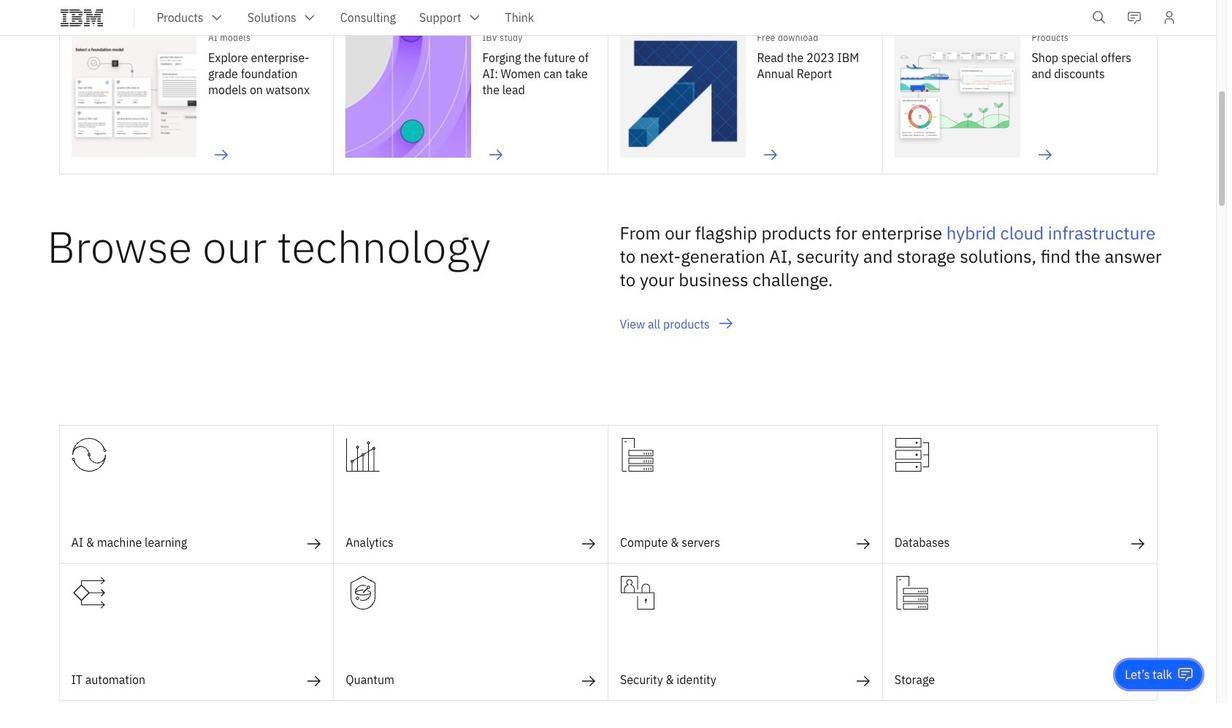Task type: vqa. For each thing, say whether or not it's contained in the screenshot.
Your privacy choices element
no



Task type: locate. For each thing, give the bounding box(es) containing it.
let's talk element
[[1125, 667, 1173, 683]]



